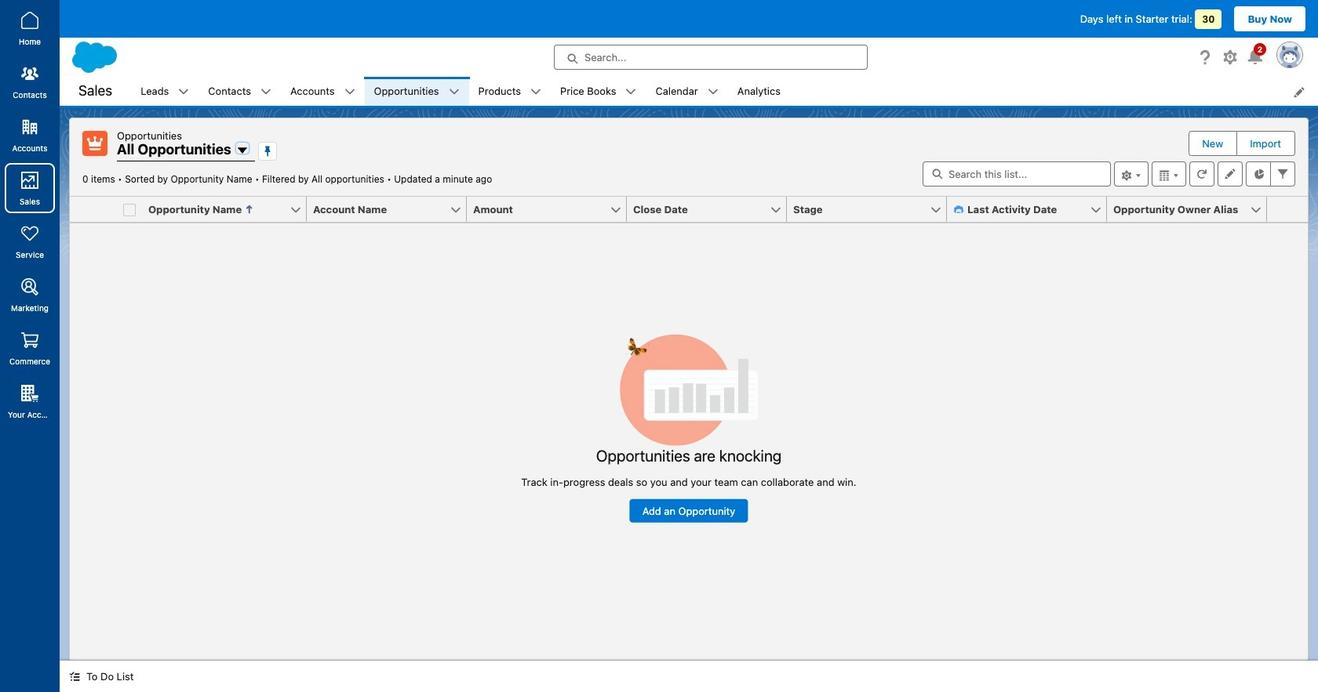 Task type: locate. For each thing, give the bounding box(es) containing it.
stage element
[[787, 197, 957, 223]]

opportunities image
[[82, 131, 108, 156]]

close date element
[[627, 197, 797, 223]]

list item
[[131, 77, 199, 106], [199, 77, 281, 106], [281, 77, 365, 106], [365, 77, 469, 106], [469, 77, 551, 106], [551, 77, 646, 106], [646, 77, 728, 106]]

text default image
[[69, 672, 80, 683]]

amount element
[[467, 197, 636, 223]]

7 list item from the left
[[646, 77, 728, 106]]

5 list item from the left
[[469, 77, 551, 106]]

list
[[131, 77, 1318, 106]]

opportunity owner alias element
[[1107, 197, 1277, 223]]

text default image for fourth list item from the right
[[449, 87, 460, 98]]

text default image for 3rd list item
[[344, 87, 355, 98]]

cell
[[117, 197, 142, 223]]

cell inside all opportunities|opportunities|list view element
[[117, 197, 142, 223]]

text default image
[[178, 87, 189, 98], [261, 87, 272, 98], [344, 87, 355, 98], [449, 87, 460, 98], [530, 87, 541, 98], [626, 87, 637, 98], [708, 87, 719, 98], [953, 204, 964, 215]]

6 list item from the left
[[551, 77, 646, 106]]

select list display image
[[1152, 162, 1187, 187]]

status
[[521, 334, 857, 523]]

all opportunities|opportunities|list view element
[[69, 118, 1309, 662]]



Task type: describe. For each thing, give the bounding box(es) containing it.
item number element
[[70, 197, 117, 223]]

text default image for 7th list item from the left
[[708, 87, 719, 98]]

Search All Opportunities list view. search field
[[923, 162, 1111, 187]]

list view controls image
[[1114, 162, 1149, 187]]

text default image for 6th list item from the right
[[261, 87, 272, 98]]

text default image for fifth list item from the left
[[530, 87, 541, 98]]

status inside all opportunities|opportunities|list view element
[[521, 334, 857, 523]]

text default image for 1st list item from left
[[178, 87, 189, 98]]

text default image for second list item from the right
[[626, 87, 637, 98]]

opportunity name element
[[142, 197, 316, 223]]

text default image inside the last activity date element
[[953, 204, 964, 215]]

action element
[[1267, 197, 1308, 223]]

action image
[[1267, 197, 1308, 222]]

account name element
[[307, 197, 476, 223]]

2 list item from the left
[[199, 77, 281, 106]]

all opportunities status
[[82, 173, 394, 185]]

item number image
[[70, 197, 117, 222]]

last activity date element
[[947, 197, 1117, 223]]

3 list item from the left
[[281, 77, 365, 106]]

4 list item from the left
[[365, 77, 469, 106]]

1 list item from the left
[[131, 77, 199, 106]]



Task type: vqa. For each thing, say whether or not it's contained in the screenshot.
rightmost the Select an Option text field
no



